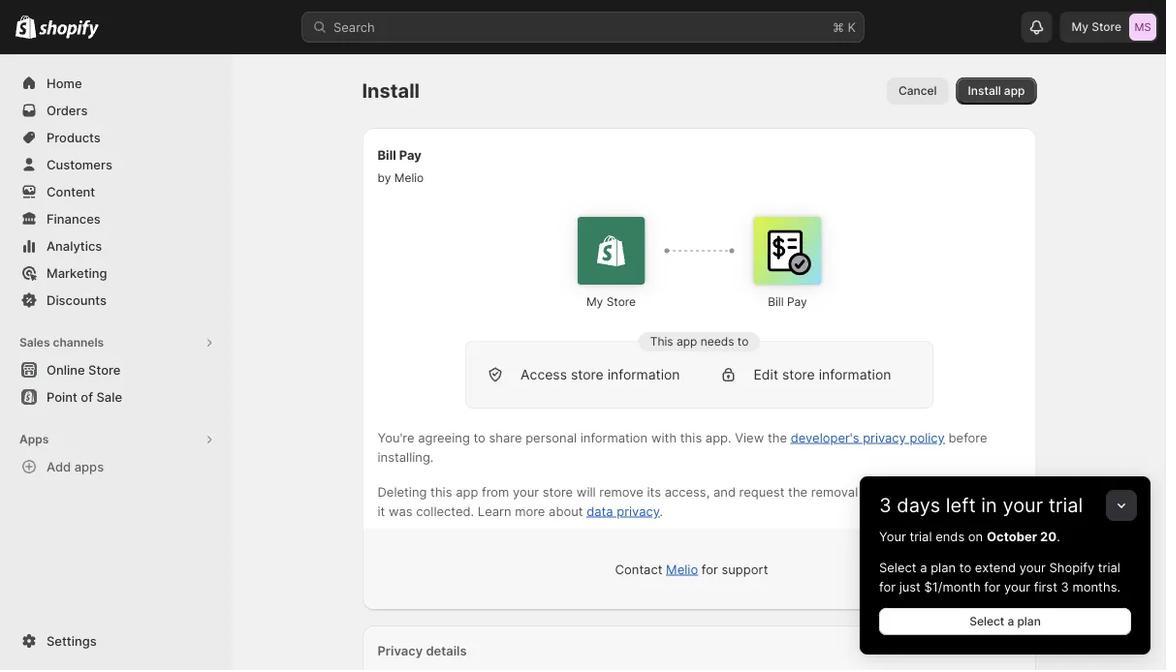 Task type: vqa. For each thing, say whether or not it's contained in the screenshot.
App permissions Manage app permissions for Princess
no



Task type: locate. For each thing, give the bounding box(es) containing it.
your up first
[[1020, 560, 1046, 575]]

sales channels
[[19, 336, 104, 350]]

1 horizontal spatial app
[[677, 335, 698, 349]]

0 horizontal spatial .
[[660, 504, 663, 519]]

my store image
[[1130, 14, 1157, 41]]

1 vertical spatial 3
[[1061, 580, 1069, 595]]

0 horizontal spatial my store
[[587, 295, 636, 309]]

1 horizontal spatial bill
[[768, 295, 784, 309]]

apps
[[19, 433, 49, 447]]

this app needs to
[[650, 335, 749, 349]]

this inside deleting this app from your store will remove its access, and request the removal of customer information if it was collected. learn more about
[[431, 485, 452, 500]]

0 horizontal spatial pay
[[399, 147, 422, 162]]

the right view on the right of the page
[[768, 431, 787, 446]]

2 horizontal spatial for
[[984, 580, 1001, 595]]

pay for bill pay by melio
[[399, 147, 422, 162]]

privacy left policy
[[863, 431, 906, 446]]

my store left my store icon in the top of the page
[[1072, 20, 1122, 34]]

point
[[47, 390, 77, 405]]

melio button
[[666, 562, 698, 577]]

1 horizontal spatial this
[[680, 431, 702, 446]]

orders
[[47, 103, 88, 118]]

1 vertical spatial my store
[[587, 295, 636, 309]]

left
[[946, 494, 976, 518]]

app inside button
[[1004, 84, 1025, 98]]

online store
[[47, 363, 121, 378]]

1 vertical spatial trial
[[910, 529, 932, 544]]

0 horizontal spatial install
[[362, 79, 420, 103]]

1 horizontal spatial of
[[862, 485, 874, 500]]

select inside select a plan to extend your shopify trial for just $1/month for your first 3 months.
[[879, 560, 917, 575]]

melio right by
[[394, 171, 424, 185]]

this up "collected."
[[431, 485, 452, 500]]

0 horizontal spatial app
[[456, 485, 478, 500]]

1 vertical spatial of
[[862, 485, 874, 500]]

2 horizontal spatial app
[[1004, 84, 1025, 98]]

your inside deleting this app from your store will remove its access, and request the removal of customer information if it was collected. learn more about
[[513, 485, 539, 500]]

0 vertical spatial of
[[81, 390, 93, 405]]

my up access store information
[[587, 295, 603, 309]]

analytics link
[[12, 233, 221, 260]]

of inside point of sale link
[[81, 390, 93, 405]]

this
[[680, 431, 702, 446], [431, 485, 452, 500]]

0 horizontal spatial this
[[431, 485, 452, 500]]

3
[[879, 494, 892, 518], [1061, 580, 1069, 595]]

2 vertical spatial store
[[88, 363, 121, 378]]

1 horizontal spatial a
[[1008, 615, 1015, 629]]

plan inside select a plan to extend your shopify trial for just $1/month for your first 3 months.
[[931, 560, 956, 575]]

0 horizontal spatial 3
[[879, 494, 892, 518]]

1 horizontal spatial pay
[[787, 295, 807, 309]]

install for install
[[362, 79, 420, 103]]

to
[[738, 335, 749, 349], [474, 431, 486, 446], [960, 560, 972, 575]]

0 horizontal spatial shopify image
[[16, 15, 36, 39]]

of right removal
[[862, 485, 874, 500]]

3 days left in your trial
[[879, 494, 1083, 518]]

edit
[[754, 367, 779, 383]]

the
[[768, 431, 787, 446], [788, 485, 808, 500]]

this right with
[[680, 431, 702, 446]]

1 horizontal spatial plan
[[1018, 615, 1041, 629]]

trial inside select a plan to extend your shopify trial for just $1/month for your first 3 months.
[[1098, 560, 1121, 575]]

cancel button
[[887, 78, 949, 105]]

store left my store icon in the top of the page
[[1092, 20, 1122, 34]]

0 horizontal spatial to
[[474, 431, 486, 446]]

shopify image
[[16, 15, 36, 39], [39, 20, 99, 39]]

app right "cancel"
[[1004, 84, 1025, 98]]

1 horizontal spatial the
[[788, 485, 808, 500]]

october
[[987, 529, 1038, 544]]

1 vertical spatial privacy
[[617, 504, 660, 519]]

information left if at bottom right
[[937, 485, 1004, 500]]

. up shopify at the bottom of page
[[1057, 529, 1061, 544]]

1 vertical spatial plan
[[1018, 615, 1041, 629]]

plan down first
[[1018, 615, 1041, 629]]

0 vertical spatial this
[[680, 431, 702, 446]]

information
[[608, 367, 680, 383], [819, 367, 892, 383], [581, 431, 648, 446], [937, 485, 1004, 500]]

a up just
[[920, 560, 927, 575]]

apps button
[[12, 427, 221, 454]]

0 horizontal spatial of
[[81, 390, 93, 405]]

sale
[[96, 390, 122, 405]]

0 vertical spatial my store
[[1072, 20, 1122, 34]]

0 vertical spatial bill
[[378, 147, 396, 162]]

store right edit
[[782, 367, 815, 383]]

store
[[1092, 20, 1122, 34], [607, 295, 636, 309], [88, 363, 121, 378]]

pay
[[399, 147, 422, 162], [787, 295, 807, 309]]

bill up edit
[[768, 295, 784, 309]]

2 vertical spatial to
[[960, 560, 972, 575]]

0 vertical spatial select
[[879, 560, 917, 575]]

its
[[647, 485, 661, 500]]

privacy down its
[[617, 504, 660, 519]]

$1/month
[[925, 580, 981, 595]]

to up $1/month on the bottom right
[[960, 560, 972, 575]]

1 horizontal spatial melio
[[666, 562, 698, 577]]

install inside button
[[968, 84, 1001, 98]]

install
[[362, 79, 420, 103], [968, 84, 1001, 98]]

channels
[[53, 336, 104, 350]]

0 vertical spatial my
[[1072, 20, 1089, 34]]

contact
[[615, 562, 663, 577]]

1 vertical spatial this
[[431, 485, 452, 500]]

trial right your at the right
[[910, 529, 932, 544]]

0 horizontal spatial trial
[[910, 529, 932, 544]]

trial up months.
[[1098, 560, 1121, 575]]

store
[[571, 367, 604, 383], [782, 367, 815, 383], [543, 485, 573, 500]]

select
[[879, 560, 917, 575], [970, 615, 1005, 629]]

ends
[[936, 529, 965, 544]]

to left share
[[474, 431, 486, 446]]

0 vertical spatial app
[[1004, 84, 1025, 98]]

app left the from
[[456, 485, 478, 500]]

a down select a plan to extend your shopify trial for just $1/month for your first 3 months.
[[1008, 615, 1015, 629]]

trial inside dropdown button
[[1049, 494, 1083, 518]]

1 horizontal spatial store
[[607, 295, 636, 309]]

add apps
[[47, 460, 104, 475]]

agreeing
[[418, 431, 470, 446]]

1 vertical spatial select
[[970, 615, 1005, 629]]

remove
[[600, 485, 644, 500]]

the right request on the bottom right
[[788, 485, 808, 500]]

app
[[1004, 84, 1025, 98], [677, 335, 698, 349], [456, 485, 478, 500]]

0 vertical spatial privacy
[[863, 431, 906, 446]]

1 horizontal spatial install
[[968, 84, 1001, 98]]

a inside select a plan to extend your shopify trial for just $1/month for your first 3 months.
[[920, 560, 927, 575]]

plan
[[931, 560, 956, 575], [1018, 615, 1041, 629]]

my store up access store information
[[587, 295, 636, 309]]

of
[[81, 390, 93, 405], [862, 485, 874, 500]]

store inside button
[[88, 363, 121, 378]]

of left sale
[[81, 390, 93, 405]]

0 vertical spatial 3
[[879, 494, 892, 518]]

melio right contact
[[666, 562, 698, 577]]

for down extend
[[984, 580, 1001, 595]]

finances
[[47, 211, 101, 226]]

0 horizontal spatial privacy
[[617, 504, 660, 519]]

select a plan link
[[879, 609, 1132, 636]]

3 right first
[[1061, 580, 1069, 595]]

for right melio button
[[702, 562, 718, 577]]

1 horizontal spatial 3
[[1061, 580, 1069, 595]]

developer's
[[791, 431, 860, 446]]

1 vertical spatial the
[[788, 485, 808, 500]]

2 vertical spatial trial
[[1098, 560, 1121, 575]]

. down its
[[660, 504, 663, 519]]

online
[[47, 363, 85, 378]]

deleting this app from your store will remove its access, and request the removal of customer information if it was collected. learn more about
[[378, 485, 1015, 519]]

pay for bill pay
[[787, 295, 807, 309]]

select down select a plan to extend your shopify trial for just $1/month for your first 3 months.
[[970, 615, 1005, 629]]

1 vertical spatial .
[[1057, 529, 1061, 544]]

days
[[897, 494, 941, 518]]

0 horizontal spatial select
[[879, 560, 917, 575]]

trial
[[1049, 494, 1083, 518], [910, 529, 932, 544], [1098, 560, 1121, 575]]

for
[[702, 562, 718, 577], [879, 580, 896, 595], [984, 580, 1001, 595]]

1 horizontal spatial .
[[1057, 529, 1061, 544]]

online store link
[[12, 357, 221, 384]]

0 vertical spatial plan
[[931, 560, 956, 575]]

before installing.
[[378, 431, 988, 465]]

your up more
[[513, 485, 539, 500]]

add apps button
[[12, 454, 221, 481]]

0 vertical spatial to
[[738, 335, 749, 349]]

1 horizontal spatial select
[[970, 615, 1005, 629]]

2 horizontal spatial trial
[[1098, 560, 1121, 575]]

of inside deleting this app from your store will remove its access, and request the removal of customer information if it was collected. learn more about
[[862, 485, 874, 500]]

bill inside bill pay by melio
[[378, 147, 396, 162]]

k
[[848, 19, 856, 34]]

0 horizontal spatial plan
[[931, 560, 956, 575]]

my left my store icon in the top of the page
[[1072, 20, 1089, 34]]

store up about
[[543, 485, 573, 500]]

20
[[1040, 529, 1057, 544]]

1 vertical spatial to
[[474, 431, 486, 446]]

data privacy .
[[587, 504, 663, 519]]

1 vertical spatial bill
[[768, 295, 784, 309]]

2 horizontal spatial to
[[960, 560, 972, 575]]

0 vertical spatial a
[[920, 560, 927, 575]]

0 horizontal spatial my
[[587, 295, 603, 309]]

collected.
[[416, 504, 474, 519]]

to right "needs"
[[738, 335, 749, 349]]

content link
[[12, 178, 221, 206]]

0 vertical spatial pay
[[399, 147, 422, 162]]

policy
[[910, 431, 945, 446]]

information down this
[[608, 367, 680, 383]]

it
[[378, 504, 385, 519]]

1 horizontal spatial to
[[738, 335, 749, 349]]

0 vertical spatial trial
[[1049, 494, 1083, 518]]

store up sale
[[88, 363, 121, 378]]

2 vertical spatial app
[[456, 485, 478, 500]]

select a plan
[[970, 615, 1041, 629]]

for left just
[[879, 580, 896, 595]]

1 horizontal spatial my
[[1072, 20, 1089, 34]]

months.
[[1073, 580, 1121, 595]]

trial up the 20
[[1049, 494, 1083, 518]]

1 vertical spatial store
[[607, 295, 636, 309]]

install right "cancel"
[[968, 84, 1001, 98]]

customer
[[877, 485, 933, 500]]

app right this
[[677, 335, 698, 349]]

select up just
[[879, 560, 917, 575]]

0 horizontal spatial bill
[[378, 147, 396, 162]]

data
[[587, 504, 613, 519]]

pay inside bill pay by melio
[[399, 147, 422, 162]]

0 horizontal spatial melio
[[394, 171, 424, 185]]

plan up $1/month on the bottom right
[[931, 560, 956, 575]]

1 vertical spatial a
[[1008, 615, 1015, 629]]

home link
[[12, 70, 221, 97]]

information left with
[[581, 431, 648, 446]]

0 horizontal spatial store
[[88, 363, 121, 378]]

edit store information
[[754, 367, 892, 383]]

0 horizontal spatial a
[[920, 560, 927, 575]]

marketing link
[[12, 260, 221, 287]]

your up "october"
[[1003, 494, 1044, 518]]

store right access
[[571, 367, 604, 383]]

a
[[920, 560, 927, 575], [1008, 615, 1015, 629]]

.
[[660, 504, 663, 519], [1057, 529, 1061, 544]]

0 vertical spatial melio
[[394, 171, 424, 185]]

to for select a plan to extend your shopify trial for just $1/month for your first 3 months.
[[960, 560, 972, 575]]

store up access store information
[[607, 295, 636, 309]]

more
[[515, 504, 545, 519]]

access store information
[[521, 367, 680, 383]]

the inside deleting this app from your store will remove its access, and request the removal of customer information if it was collected. learn more about
[[788, 485, 808, 500]]

a for select a plan to extend your shopify trial for just $1/month for your first 3 months.
[[920, 560, 927, 575]]

my store
[[1072, 20, 1122, 34], [587, 295, 636, 309]]

1 horizontal spatial trial
[[1049, 494, 1083, 518]]

0 horizontal spatial the
[[768, 431, 787, 446]]

bill up by
[[378, 147, 396, 162]]

1 vertical spatial pay
[[787, 295, 807, 309]]

2 horizontal spatial store
[[1092, 20, 1122, 34]]

privacy
[[863, 431, 906, 446], [617, 504, 660, 519]]

shopify
[[1050, 560, 1095, 575]]

melio
[[394, 171, 424, 185], [666, 562, 698, 577]]

to inside select a plan to extend your shopify trial for just $1/month for your first 3 months.
[[960, 560, 972, 575]]

install down search
[[362, 79, 420, 103]]

share
[[489, 431, 522, 446]]

3 up your at the right
[[879, 494, 892, 518]]

1 vertical spatial app
[[677, 335, 698, 349]]



Task type: describe. For each thing, give the bounding box(es) containing it.
installing.
[[378, 450, 434, 465]]

install app
[[968, 84, 1025, 98]]

3 inside select a plan to extend your shopify trial for just $1/month for your first 3 months.
[[1061, 580, 1069, 595]]

app inside deleting this app from your store will remove its access, and request the removal of customer information if it was collected. learn more about
[[456, 485, 478, 500]]

point of sale button
[[0, 384, 233, 411]]

information inside deleting this app from your store will remove its access, and request the removal of customer information if it was collected. learn more about
[[937, 485, 1004, 500]]

orders link
[[12, 97, 221, 124]]

apps
[[74, 460, 104, 475]]

settings link
[[12, 628, 221, 655]]

0 vertical spatial .
[[660, 504, 663, 519]]

from
[[482, 485, 509, 500]]

privacy
[[378, 644, 423, 659]]

customers link
[[12, 151, 221, 178]]

⌘
[[833, 19, 844, 34]]

information up developer's privacy policy link
[[819, 367, 892, 383]]

0 vertical spatial the
[[768, 431, 787, 446]]

1 horizontal spatial shopify image
[[39, 20, 99, 39]]

bill for bill pay by melio
[[378, 147, 396, 162]]

deleting
[[378, 485, 427, 500]]

and
[[714, 485, 736, 500]]

in
[[982, 494, 998, 518]]

contact melio for support
[[615, 562, 768, 577]]

store for access
[[571, 367, 604, 383]]

install for install app
[[968, 84, 1001, 98]]

access
[[521, 367, 567, 383]]

select for select a plan
[[970, 615, 1005, 629]]

bill pay by melio
[[378, 147, 424, 185]]

store for edit
[[782, 367, 815, 383]]

1 horizontal spatial privacy
[[863, 431, 906, 446]]

your inside dropdown button
[[1003, 494, 1044, 518]]

1 horizontal spatial for
[[879, 580, 896, 595]]

0 horizontal spatial for
[[702, 562, 718, 577]]

access,
[[665, 485, 710, 500]]

marketing
[[47, 266, 107, 281]]

sales
[[19, 336, 50, 350]]

3 days left in your trial element
[[860, 527, 1151, 655]]

bill for bill pay
[[768, 295, 784, 309]]

details
[[426, 644, 467, 659]]

was
[[389, 504, 413, 519]]

content
[[47, 184, 95, 199]]

extend
[[975, 560, 1016, 575]]

sales channels button
[[12, 330, 221, 357]]

add
[[47, 460, 71, 475]]

app.
[[706, 431, 732, 446]]

products link
[[12, 124, 221, 151]]

your
[[879, 529, 906, 544]]

discounts link
[[12, 287, 221, 314]]

app for install
[[1004, 84, 1025, 98]]

just
[[899, 580, 921, 595]]

data privacy link
[[587, 504, 660, 519]]

settings
[[47, 634, 97, 649]]

melio inside bill pay by melio
[[394, 171, 424, 185]]

customers
[[47, 157, 112, 172]]

view
[[735, 431, 764, 446]]

with
[[651, 431, 677, 446]]

1 horizontal spatial my store
[[1072, 20, 1122, 34]]

removal
[[811, 485, 858, 500]]

select for select a plan to extend your shopify trial for just $1/month for your first 3 months.
[[879, 560, 917, 575]]

products
[[47, 130, 101, 145]]

a for select a plan
[[1008, 615, 1015, 629]]

you're agreeing to share personal information with this app. view the developer's privacy policy
[[378, 431, 945, 446]]

home
[[47, 76, 82, 91]]

your trial ends on october 20 .
[[879, 529, 1061, 544]]

personal
[[526, 431, 577, 446]]

your left first
[[1004, 580, 1031, 595]]

plan for select a plan to extend your shopify trial for just $1/month for your first 3 months.
[[931, 560, 956, 575]]

by
[[378, 171, 391, 185]]

developer's privacy policy link
[[791, 431, 945, 446]]

1 vertical spatial melio
[[666, 562, 698, 577]]

about
[[549, 504, 583, 519]]

discounts
[[47, 293, 107, 308]]

finances link
[[12, 206, 221, 233]]

store inside deleting this app from your store will remove its access, and request the removal of customer information if it was collected. learn more about
[[543, 485, 573, 500]]

. inside the "3 days left in your trial" element
[[1057, 529, 1061, 544]]

before
[[949, 431, 988, 446]]

plan for select a plan
[[1018, 615, 1041, 629]]

you're
[[378, 431, 415, 446]]

search
[[334, 19, 375, 34]]

analytics
[[47, 239, 102, 254]]

point of sale
[[47, 390, 122, 405]]

will
[[577, 485, 596, 500]]

bill pay
[[768, 295, 807, 309]]

3 inside dropdown button
[[879, 494, 892, 518]]

cancel
[[899, 84, 937, 98]]

to for this app needs to
[[738, 335, 749, 349]]

0 vertical spatial store
[[1092, 20, 1122, 34]]

this
[[650, 335, 674, 349]]

on
[[969, 529, 983, 544]]

1 vertical spatial my
[[587, 295, 603, 309]]

app for this
[[677, 335, 698, 349]]

request
[[739, 485, 785, 500]]

point of sale link
[[12, 384, 221, 411]]



